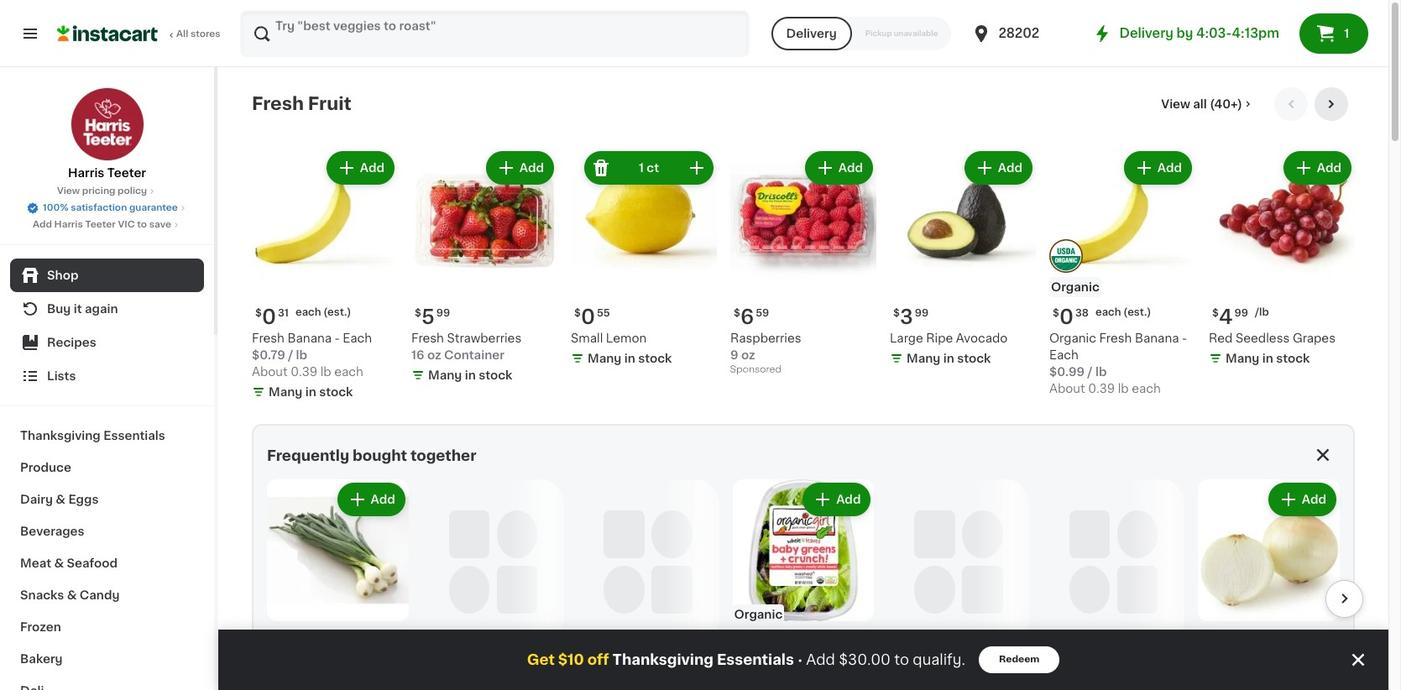 Task type: vqa. For each thing, say whether or not it's contained in the screenshot.
zest in the To serve, spoon the seasoned oil on top of the squash and sprinkle with lime zest and jalapeño.
no



Task type: describe. For each thing, give the bounding box(es) containing it.
lb down $0.31 each (estimated) element
[[320, 366, 331, 378]]

add inside get $10 off thanksgiving essentials • add $30.00 to qualify.
[[806, 653, 835, 667]]

off
[[588, 653, 609, 667]]

delivery for delivery
[[786, 28, 837, 39]]

100% satisfaction guarantee
[[43, 203, 178, 212]]

38
[[1076, 308, 1089, 318]]

view for view all (40+)
[[1161, 98, 1191, 110]]

/lb
[[1255, 307, 1269, 317]]

1 ct
[[639, 162, 659, 174]]

shop
[[47, 270, 78, 281]]

about inside fresh banana - each $0.79 / lb about 0.39 lb each
[[252, 366, 288, 378]]

buy it again
[[47, 303, 118, 315]]

& for snacks
[[67, 589, 77, 601]]

many in stock down container
[[428, 369, 512, 381]]

in for ripe
[[944, 353, 954, 364]]

lb down $0.38 each (estimated) element
[[1118, 383, 1129, 395]]

(est.) for $ 0 31
[[324, 307, 351, 317]]

seedless
[[1236, 332, 1290, 344]]

each inside fresh banana - each $0.79 / lb about 0.39 lb each
[[343, 332, 372, 344]]

meat & seafood link
[[10, 547, 204, 579]]

view pricing policy link
[[57, 185, 157, 198]]

get
[[527, 653, 555, 667]]

$ for $ 6 59
[[734, 308, 740, 318]]

seafood
[[67, 558, 118, 569]]

raspberries 9 oz
[[730, 332, 802, 361]]

by
[[1177, 27, 1193, 39]]

- inside fresh banana - each $0.79 / lb about 0.39 lb each
[[335, 332, 340, 344]]

product group containing 6
[[730, 148, 877, 379]]

0 for $ 0 38
[[1060, 307, 1074, 327]]

stock for ripe
[[957, 353, 991, 364]]

add button for organic fresh banana - each
[[1126, 153, 1191, 183]]

(est.) for $ 0 38
[[1124, 307, 1152, 317]]

9
[[730, 349, 739, 361]]

thanksgiving essentials link
[[10, 420, 204, 452]]

$ 5 99
[[415, 307, 450, 327]]

item badge image
[[1050, 239, 1083, 273]]

$ 0 55
[[574, 307, 610, 327]]

pricing
[[82, 186, 115, 196]]

small
[[571, 332, 603, 344]]

redeem
[[999, 655, 1040, 664]]

59
[[756, 308, 769, 318]]

$ for $ 0 55
[[574, 308, 581, 318]]

$ for $ 0 31
[[255, 308, 262, 318]]

main content containing 0
[[218, 67, 1389, 690]]

frequently bought together
[[267, 449, 476, 463]]

bakery link
[[10, 643, 204, 675]]

55
[[597, 308, 610, 318]]

guarantee
[[129, 203, 178, 212]]

each inside fresh banana - each $0.79 / lb about 0.39 lb each
[[334, 366, 363, 378]]

$0.38 each (estimated) element
[[1050, 301, 1196, 330]]

essentials inside get $10 off thanksgiving essentials • add $30.00 to qualify.
[[717, 653, 794, 667]]

all stores link
[[57, 10, 222, 57]]

eggs
[[68, 494, 99, 505]]

container
[[444, 349, 505, 361]]

vic
[[118, 220, 135, 229]]

$ for $ 4 99
[[1212, 308, 1219, 318]]

$10
[[558, 653, 584, 667]]

0 vertical spatial harris
[[68, 167, 104, 179]]

$30.00
[[839, 653, 891, 667]]

many down container
[[428, 369, 462, 381]]

again
[[85, 303, 118, 315]]

each right 31 at the left of the page
[[296, 307, 321, 317]]

100%
[[43, 203, 68, 212]]

bought
[[353, 449, 407, 463]]

4:03-
[[1197, 27, 1232, 39]]

- inside organic fresh banana - each $0.99 / lb about 0.39 lb each
[[1182, 332, 1187, 344]]

5
[[421, 307, 435, 327]]

remove small lemon image
[[591, 158, 611, 178]]

meat
[[20, 558, 51, 569]]

all
[[1193, 98, 1207, 110]]

frequently
[[267, 449, 349, 463]]

lb right $0.99
[[1096, 366, 1107, 378]]

$0.79
[[252, 349, 285, 361]]

service type group
[[771, 17, 952, 50]]

$ 0 38
[[1053, 307, 1089, 327]]

$ for $ 0 38
[[1053, 308, 1060, 318]]

many in stock for seedless
[[1226, 353, 1310, 364]]

crunch!
[[789, 677, 836, 688]]

recipes link
[[10, 326, 204, 359]]

meat & seafood
[[20, 558, 118, 569]]

thanksgiving inside get $10 off thanksgiving essentials • add $30.00 to qualify.
[[613, 653, 714, 667]]

candy
[[80, 589, 120, 601]]

produce link
[[10, 452, 204, 484]]

0 vertical spatial 4
[[1219, 307, 1233, 327]]

28202
[[999, 27, 1040, 39]]

99 for 5
[[436, 308, 450, 318]]

treatment tracker modal dialog
[[218, 630, 1389, 690]]

lemon
[[606, 332, 647, 344]]

essentials inside thanksgiving essentials link
[[103, 430, 165, 442]]

harris teeter link
[[68, 87, 146, 181]]

small lemon
[[571, 332, 647, 344]]

6
[[740, 307, 754, 327]]

oz inside raspberries 9 oz
[[741, 349, 755, 361]]

many for seedless
[[1226, 353, 1260, 364]]

fresh fruit
[[252, 95, 352, 113]]

satisfaction
[[71, 203, 127, 212]]

0 vertical spatial organic
[[1051, 281, 1100, 293]]

about inside organic fresh banana - each $0.99 / lb about 0.39 lb each
[[1050, 383, 1085, 395]]

all stores
[[176, 29, 221, 39]]

item carousel region containing 4
[[243, 473, 1364, 690]]

add button for fresh strawberries
[[488, 153, 552, 183]]

add button for red seedless grapes
[[1285, 153, 1350, 183]]

$ 6 59
[[734, 307, 769, 327]]

(40+)
[[1210, 98, 1243, 110]]

& for meat
[[54, 558, 64, 569]]

add button for large ripe avocado
[[966, 153, 1031, 183]]

$ 0 31
[[255, 307, 289, 327]]

1 vertical spatial teeter
[[85, 220, 116, 229]]

stock for lemon
[[638, 353, 672, 364]]

delivery by 4:03-4:13pm
[[1120, 27, 1280, 39]]

organic inside 4 section
[[734, 609, 783, 620]]

Search field
[[242, 12, 748, 55]]

all
[[176, 29, 188, 39]]

add button for organicgirl baby greens + crunch!
[[805, 484, 869, 515]]

view all (40+) button
[[1155, 87, 1261, 121]]

shop link
[[10, 259, 204, 292]]

lb right $0.79
[[296, 349, 307, 361]]

1 button
[[1300, 13, 1369, 54]]

organic inside organic fresh banana - each $0.99 / lb about 0.39 lb each
[[1050, 332, 1096, 344]]

save
[[149, 220, 171, 229]]

fresh for fresh banana - each $0.79 / lb about 0.39 lb each
[[252, 332, 285, 344]]

in down container
[[465, 369, 476, 381]]

each right 38
[[1096, 307, 1121, 317]]

each inside organic fresh banana - each $0.99 / lb about 0.39 lb each
[[1050, 349, 1079, 361]]

fresh for fresh strawberries 16 oz container
[[411, 332, 444, 344]]

•
[[798, 653, 803, 666]]

$ for $ 3 99
[[893, 308, 900, 318]]

fresh strawberries 16 oz container
[[411, 332, 522, 361]]

$ 3 99
[[893, 307, 929, 327]]

snacks & candy link
[[10, 579, 204, 611]]

buy it again link
[[10, 292, 204, 326]]

dairy
[[20, 494, 53, 505]]

many for lemon
[[588, 353, 622, 364]]

bakery
[[20, 653, 63, 665]]

banana inside organic fresh banana - each $0.99 / lb about 0.39 lb each
[[1135, 332, 1179, 344]]

lists
[[47, 370, 76, 382]]

delivery for delivery by 4:03-4:13pm
[[1120, 27, 1174, 39]]

snacks
[[20, 589, 64, 601]]

redeem button
[[979, 647, 1060, 673]]



Task type: locate. For each thing, give the bounding box(es) containing it.
instacart logo image
[[57, 24, 158, 44]]

& for dairy
[[56, 494, 65, 505]]

1 horizontal spatial 4
[[1219, 307, 1233, 327]]

each (est.) right 38
[[1096, 307, 1152, 317]]

banana inside fresh banana - each $0.79 / lb about 0.39 lb each
[[288, 332, 332, 344]]

& left candy on the left
[[67, 589, 77, 601]]

1
[[1345, 28, 1350, 39], [639, 162, 644, 174]]

1 vertical spatial essentials
[[717, 653, 794, 667]]

0 vertical spatial thanksgiving
[[20, 430, 101, 442]]

organic
[[1051, 281, 1100, 293], [1050, 332, 1096, 344], [734, 609, 783, 620]]

0 horizontal spatial 1
[[639, 162, 644, 174]]

1 horizontal spatial oz
[[741, 349, 755, 361]]

delivery
[[1120, 27, 1174, 39], [786, 28, 837, 39]]

0 horizontal spatial about
[[252, 366, 288, 378]]

fruit
[[308, 95, 352, 113]]

snacks & candy
[[20, 589, 120, 601]]

view inside popup button
[[1161, 98, 1191, 110]]

1 oz from the left
[[427, 349, 441, 361]]

item carousel region containing 0
[[252, 87, 1355, 411]]

view pricing policy
[[57, 186, 147, 196]]

99 inside 4 99
[[758, 635, 772, 646]]

(est.) up organic fresh banana - each $0.99 / lb about 0.39 lb each
[[1124, 307, 1152, 317]]

1 horizontal spatial to
[[894, 653, 909, 667]]

1 vertical spatial each
[[1050, 349, 1079, 361]]

avocado
[[956, 332, 1008, 344]]

$ left the 59 at right top
[[734, 308, 740, 318]]

99 for 3
[[915, 308, 929, 318]]

1 vertical spatial harris
[[54, 220, 83, 229]]

beverages
[[20, 526, 84, 537]]

& right meat
[[54, 558, 64, 569]]

view up "100%"
[[57, 186, 80, 196]]

0 horizontal spatial to
[[137, 220, 147, 229]]

$ up red
[[1212, 308, 1219, 318]]

2 oz from the left
[[741, 349, 755, 361]]

1 vertical spatial about
[[1050, 383, 1085, 395]]

each inside organic fresh banana - each $0.99 / lb about 0.39 lb each
[[1132, 383, 1161, 395]]

many in stock down "red seedless grapes" at the top right
[[1226, 353, 1310, 364]]

harris down "100%"
[[54, 220, 83, 229]]

harris up the 'pricing' at the top left
[[68, 167, 104, 179]]

+
[[779, 677, 786, 688]]

/ right $0.79
[[288, 349, 293, 361]]

$ inside $ 0 38
[[1053, 308, 1060, 318]]

1 (est.) from the left
[[324, 307, 351, 317]]

0.39
[[291, 366, 317, 378], [1088, 383, 1115, 395]]

each (est.)
[[296, 307, 351, 317], [1096, 307, 1152, 317]]

organicgirl baby greens + crunch!
[[733, 660, 836, 688]]

1 vertical spatial /
[[1088, 366, 1093, 378]]

frozen
[[20, 621, 61, 633]]

teeter
[[107, 167, 146, 179], [85, 220, 116, 229]]

item carousel region
[[252, 87, 1355, 411], [243, 473, 1364, 690]]

main content
[[218, 67, 1389, 690]]

1 horizontal spatial about
[[1050, 383, 1085, 395]]

product group
[[252, 148, 398, 404], [411, 148, 558, 387], [571, 148, 717, 370], [730, 148, 877, 379], [890, 148, 1036, 370], [1050, 148, 1196, 397], [1209, 148, 1355, 370], [267, 479, 409, 690], [733, 479, 874, 690], [1198, 479, 1340, 690]]

produce
[[20, 462, 71, 474]]

red seedless grapes
[[1209, 332, 1336, 344]]

0 vertical spatial 1
[[1345, 28, 1350, 39]]

0 horizontal spatial each (est.)
[[296, 307, 351, 317]]

$0.99
[[1050, 366, 1085, 378]]

1 horizontal spatial delivery
[[1120, 27, 1174, 39]]

many down $0.79
[[269, 386, 303, 398]]

99 right 3
[[915, 308, 929, 318]]

1 $ from the left
[[255, 308, 262, 318]]

product group containing 5
[[411, 148, 558, 387]]

in for seedless
[[1263, 353, 1274, 364]]

0 horizontal spatial (est.)
[[324, 307, 351, 317]]

to right vic
[[137, 220, 147, 229]]

to right '$30.00' in the right of the page
[[894, 653, 909, 667]]

99 for 4
[[1235, 308, 1249, 318]]

2 vertical spatial organic
[[734, 609, 783, 620]]

$0.31 each (estimated) element
[[252, 301, 398, 330]]

stock down container
[[479, 369, 512, 381]]

ripe
[[926, 332, 953, 344]]

$ for $ 5 99
[[415, 308, 421, 318]]

harris teeter
[[68, 167, 146, 179]]

organicgirl
[[733, 660, 800, 672]]

it
[[74, 303, 82, 315]]

1 vertical spatial 4
[[743, 635, 757, 654]]

in down lemon
[[624, 353, 635, 364]]

fresh left fruit
[[252, 95, 304, 113]]

$ left 55
[[574, 308, 581, 318]]

raspberries
[[730, 332, 802, 344]]

0 horizontal spatial delivery
[[786, 28, 837, 39]]

each (est.) inside $0.38 each (estimated) element
[[1096, 307, 1152, 317]]

1 inside main content
[[639, 162, 644, 174]]

thanksgiving right off
[[613, 653, 714, 667]]

each down $0.38 each (estimated) element
[[1132, 383, 1161, 395]]

4 up red
[[1219, 307, 1233, 327]]

0 horizontal spatial -
[[335, 332, 340, 344]]

fresh
[[252, 95, 304, 113], [252, 332, 285, 344], [411, 332, 444, 344], [1099, 332, 1132, 344]]

to inside get $10 off thanksgiving essentials • add $30.00 to qualify.
[[894, 653, 909, 667]]

many in stock down fresh banana - each $0.79 / lb about 0.39 lb each
[[269, 386, 353, 398]]

essentials up "produce" link
[[103, 430, 165, 442]]

oz
[[427, 349, 441, 361], [741, 349, 755, 361]]

baby
[[803, 660, 834, 672]]

4 up organicgirl
[[743, 635, 757, 654]]

0 for $ 0 55
[[581, 307, 595, 327]]

fresh for fresh fruit
[[252, 95, 304, 113]]

thanksgiving up produce
[[20, 430, 101, 442]]

0 horizontal spatial oz
[[427, 349, 441, 361]]

stock down lemon
[[638, 353, 672, 364]]

each (est.) right 31 at the left of the page
[[296, 307, 351, 317]]

dairy & eggs link
[[10, 484, 204, 516]]

(est.) inside $0.31 each (estimated) element
[[324, 307, 351, 317]]

2 (est.) from the left
[[1124, 307, 1152, 317]]

many in stock for lemon
[[588, 353, 672, 364]]

4 $ from the left
[[734, 308, 740, 318]]

each down $0.31 each (estimated) element
[[343, 332, 372, 344]]

fresh up $0.79
[[252, 332, 285, 344]]

(est.)
[[324, 307, 351, 317], [1124, 307, 1152, 317]]

each (est.) for $ 0 31
[[296, 307, 351, 317]]

1 for 1
[[1345, 28, 1350, 39]]

together
[[411, 449, 476, 463]]

in down fresh banana - each $0.79 / lb about 0.39 lb each
[[305, 386, 316, 398]]

(est.) up fresh banana - each $0.79 / lb about 0.39 lb each
[[324, 307, 351, 317]]

$ inside $ 3 99
[[893, 308, 900, 318]]

product group containing 3
[[890, 148, 1036, 370]]

$ inside the "$ 4 99"
[[1212, 308, 1219, 318]]

many
[[588, 353, 622, 364], [907, 353, 941, 364], [1226, 353, 1260, 364], [428, 369, 462, 381], [269, 386, 303, 398]]

None search field
[[240, 10, 749, 57]]

2 0 from the left
[[581, 307, 595, 327]]

1 horizontal spatial thanksgiving
[[613, 653, 714, 667]]

1 horizontal spatial 1
[[1345, 28, 1350, 39]]

in down large ripe avocado
[[944, 353, 954, 364]]

stores
[[191, 29, 221, 39]]

1 vertical spatial 0.39
[[1088, 383, 1115, 395]]

$ inside $ 6 59
[[734, 308, 740, 318]]

each down $0.31 each (estimated) element
[[334, 366, 363, 378]]

view for view pricing policy
[[57, 186, 80, 196]]

fresh inside fresh strawberries 16 oz container
[[411, 332, 444, 344]]

0 vertical spatial teeter
[[107, 167, 146, 179]]

1 horizontal spatial (est.)
[[1124, 307, 1152, 317]]

1 - from the left
[[335, 332, 340, 344]]

0.39 down $0.38 each (estimated) element
[[1088, 383, 1115, 395]]

thanksgiving essentials
[[20, 430, 165, 442]]

harris teeter logo image
[[70, 87, 144, 161]]

0 vertical spatial each
[[343, 332, 372, 344]]

$ inside "$ 0 31"
[[255, 308, 262, 318]]

0 vertical spatial /
[[288, 349, 293, 361]]

many down ripe
[[907, 353, 941, 364]]

fresh up 16
[[411, 332, 444, 344]]

greens
[[733, 677, 776, 688]]

99
[[436, 308, 450, 318], [915, 308, 929, 318], [1235, 308, 1249, 318], [758, 635, 772, 646]]

in for lemon
[[624, 353, 635, 364]]

99 inside the "$ 4 99"
[[1235, 308, 1249, 318]]

0 left 55
[[581, 307, 595, 327]]

lb
[[296, 349, 307, 361], [320, 366, 331, 378], [1096, 366, 1107, 378], [1118, 383, 1129, 395]]

0 horizontal spatial essentials
[[103, 430, 165, 442]]

1 inside 1 button
[[1345, 28, 1350, 39]]

about down $0.79
[[252, 366, 288, 378]]

buy
[[47, 303, 71, 315]]

0 left 38
[[1060, 307, 1074, 327]]

/ inside fresh banana - each $0.79 / lb about 0.39 lb each
[[288, 349, 293, 361]]

$4.99 per pound element
[[1209, 301, 1355, 330]]

teeter up the policy on the left of the page
[[107, 167, 146, 179]]

grapes
[[1293, 332, 1336, 344]]

/ right $0.99
[[1088, 366, 1093, 378]]

0 vertical spatial item carousel region
[[252, 87, 1355, 411]]

2 vertical spatial &
[[67, 589, 77, 601]]

oz right 16
[[427, 349, 441, 361]]

many in stock for ripe
[[907, 353, 991, 364]]

/ inside organic fresh banana - each $0.99 / lb about 0.39 lb each
[[1088, 366, 1093, 378]]

qualify.
[[913, 653, 966, 667]]

add button for fresh banana - each
[[328, 153, 393, 183]]

many down seedless
[[1226, 353, 1260, 364]]

100% satisfaction guarantee button
[[26, 198, 188, 215]]

0 vertical spatial 0.39
[[291, 366, 317, 378]]

0 horizontal spatial view
[[57, 186, 80, 196]]

fresh down $0.38 each (estimated) element
[[1099, 332, 1132, 344]]

1 each (est.) from the left
[[296, 307, 351, 317]]

- down $0.31 each (estimated) element
[[335, 332, 340, 344]]

fresh inside organic fresh banana - each $0.99 / lb about 0.39 lb each
[[1099, 332, 1132, 344]]

delivery by 4:03-4:13pm link
[[1093, 24, 1280, 44]]

1 horizontal spatial each (est.)
[[1096, 307, 1152, 317]]

2 $ from the left
[[415, 308, 421, 318]]

$0.73 each (estimated) element
[[1198, 628, 1340, 657]]

1 vertical spatial thanksgiving
[[613, 653, 714, 667]]

0 vertical spatial about
[[252, 366, 288, 378]]

get $10 off thanksgiving essentials • add $30.00 to qualify.
[[527, 653, 966, 667]]

0 vertical spatial view
[[1161, 98, 1191, 110]]

16
[[411, 349, 424, 361]]

stock down avocado
[[957, 353, 991, 364]]

many in stock down lemon
[[588, 353, 672, 364]]

99 left /lb
[[1235, 308, 1249, 318]]

about down $0.99
[[1050, 383, 1085, 395]]

stock down "red seedless grapes" at the top right
[[1276, 353, 1310, 364]]

increment quantity of small lemon image
[[687, 158, 707, 178]]

1 horizontal spatial view
[[1161, 98, 1191, 110]]

view all (40+)
[[1161, 98, 1243, 110]]

each (est.) inside $0.31 each (estimated) element
[[296, 307, 351, 317]]

each up $0.99
[[1050, 349, 1079, 361]]

$ inside $ 5 99
[[415, 308, 421, 318]]

& inside "link"
[[56, 494, 65, 505]]

add harris teeter vic to save link
[[33, 218, 181, 232]]

delivery button
[[771, 17, 852, 50]]

harris
[[68, 167, 104, 179], [54, 220, 83, 229]]

0 horizontal spatial banana
[[288, 332, 332, 344]]

0
[[262, 307, 276, 327], [581, 307, 595, 327], [1060, 307, 1074, 327]]

many down small lemon
[[588, 353, 622, 364]]

$ left 31 at the left of the page
[[255, 308, 262, 318]]

0 for $ 0 31
[[262, 307, 276, 327]]

99 up organicgirl
[[758, 635, 772, 646]]

oz inside fresh strawberries 16 oz container
[[427, 349, 441, 361]]

4 section
[[243, 424, 1364, 690]]

in down "red seedless grapes" at the top right
[[1263, 353, 1274, 364]]

organic fresh banana - each $0.99 / lb about 0.39 lb each
[[1050, 332, 1187, 395]]

1 horizontal spatial 0.39
[[1088, 383, 1115, 395]]

$
[[255, 308, 262, 318], [415, 308, 421, 318], [574, 308, 581, 318], [734, 308, 740, 318], [893, 308, 900, 318], [1053, 308, 1060, 318], [1212, 308, 1219, 318]]

99 right 5
[[436, 308, 450, 318]]

0 vertical spatial to
[[137, 220, 147, 229]]

7 $ from the left
[[1212, 308, 1219, 318]]

1 banana from the left
[[288, 332, 332, 344]]

2 horizontal spatial 0
[[1060, 307, 1074, 327]]

beverages link
[[10, 516, 204, 547]]

1 vertical spatial 1
[[639, 162, 644, 174]]

add
[[360, 162, 385, 174], [520, 162, 544, 174], [839, 162, 863, 174], [998, 162, 1023, 174], [1158, 162, 1182, 174], [1317, 162, 1342, 174], [33, 220, 52, 229], [371, 494, 395, 505], [836, 494, 861, 505], [1302, 494, 1327, 505], [806, 653, 835, 667]]

lists link
[[10, 359, 204, 393]]

$ up 'large'
[[893, 308, 900, 318]]

1 horizontal spatial -
[[1182, 332, 1187, 344]]

many in stock
[[588, 353, 672, 364], [907, 353, 991, 364], [1226, 353, 1310, 364], [428, 369, 512, 381], [269, 386, 353, 398]]

stock for seedless
[[1276, 353, 1310, 364]]

4 99
[[743, 635, 772, 654]]

1 for 1 ct
[[639, 162, 644, 174]]

delivery inside button
[[786, 28, 837, 39]]

policy
[[118, 186, 147, 196]]

0 horizontal spatial thanksgiving
[[20, 430, 101, 442]]

organic up 38
[[1051, 281, 1100, 293]]

1 horizontal spatial 0
[[581, 307, 595, 327]]

0 horizontal spatial each
[[343, 332, 372, 344]]

2 banana from the left
[[1135, 332, 1179, 344]]

1 vertical spatial item carousel region
[[243, 473, 1364, 690]]

$ 4 99
[[1212, 307, 1249, 327]]

banana down $0.38 each (estimated) element
[[1135, 332, 1179, 344]]

0 vertical spatial essentials
[[103, 430, 165, 442]]

2 each (est.) from the left
[[1096, 307, 1152, 317]]

1 vertical spatial to
[[894, 653, 909, 667]]

1 vertical spatial view
[[57, 186, 80, 196]]

many in stock down large ripe avocado
[[907, 353, 991, 364]]

about
[[252, 366, 288, 378], [1050, 383, 1085, 395]]

& left eggs
[[56, 494, 65, 505]]

1 horizontal spatial essentials
[[717, 653, 794, 667]]

0.39 down $0.31 each (estimated) element
[[291, 366, 317, 378]]

0 vertical spatial &
[[56, 494, 65, 505]]

3
[[900, 307, 913, 327]]

(est.) inside $0.38 each (estimated) element
[[1124, 307, 1152, 317]]

thanksgiving
[[20, 430, 101, 442], [613, 653, 714, 667]]

$ left 38
[[1053, 308, 1060, 318]]

99 inside $ 5 99
[[436, 308, 450, 318]]

1 horizontal spatial banana
[[1135, 332, 1179, 344]]

6 $ from the left
[[1053, 308, 1060, 318]]

banana down $0.31 each (estimated) element
[[288, 332, 332, 344]]

stock down fresh banana - each $0.79 / lb about 0.39 lb each
[[319, 386, 353, 398]]

28202 button
[[972, 10, 1073, 57]]

4 inside section
[[743, 635, 757, 654]]

1 vertical spatial organic
[[1050, 332, 1096, 344]]

0.39 inside organic fresh banana - each $0.99 / lb about 0.39 lb each
[[1088, 383, 1115, 395]]

0 horizontal spatial 0
[[262, 307, 276, 327]]

each (est.) for $ 0 38
[[1096, 307, 1152, 317]]

view left the all
[[1161, 98, 1191, 110]]

many for ripe
[[907, 353, 941, 364]]

dairy & eggs
[[20, 494, 99, 505]]

stock
[[638, 353, 672, 364], [957, 353, 991, 364], [1276, 353, 1310, 364], [479, 369, 512, 381], [319, 386, 353, 398]]

fresh inside fresh banana - each $0.79 / lb about 0.39 lb each
[[252, 332, 285, 344]]

3 $ from the left
[[574, 308, 581, 318]]

-
[[335, 332, 340, 344], [1182, 332, 1187, 344]]

31
[[278, 308, 289, 318]]

0.39 inside fresh banana - each $0.79 / lb about 0.39 lb each
[[291, 366, 317, 378]]

1 horizontal spatial each
[[1050, 349, 1079, 361]]

99 inside $ 3 99
[[915, 308, 929, 318]]

$ up 16
[[415, 308, 421, 318]]

3 0 from the left
[[1060, 307, 1074, 327]]

$ inside $ 0 55
[[574, 308, 581, 318]]

1 vertical spatial &
[[54, 558, 64, 569]]

5 $ from the left
[[893, 308, 900, 318]]

/
[[288, 349, 293, 361], [1088, 366, 1093, 378]]

sponsored badge image
[[730, 365, 781, 374]]

0 horizontal spatial 0.39
[[291, 366, 317, 378]]

essentials up greens
[[717, 653, 794, 667]]

0 horizontal spatial /
[[288, 349, 293, 361]]

1 0 from the left
[[262, 307, 276, 327]]

teeter down satisfaction
[[85, 220, 116, 229]]

1 horizontal spatial /
[[1088, 366, 1093, 378]]

oz right 9
[[741, 349, 755, 361]]

organic up 4 99
[[734, 609, 783, 620]]

0 horizontal spatial 4
[[743, 635, 757, 654]]

2 - from the left
[[1182, 332, 1187, 344]]

strawberries
[[447, 332, 522, 344]]

organic down $ 0 38
[[1050, 332, 1096, 344]]

- left red
[[1182, 332, 1187, 344]]

0 left 31 at the left of the page
[[262, 307, 276, 327]]

add button
[[328, 153, 393, 183], [488, 153, 552, 183], [807, 153, 872, 183], [966, 153, 1031, 183], [1126, 153, 1191, 183], [1285, 153, 1350, 183], [339, 484, 404, 515], [805, 484, 869, 515], [1270, 484, 1335, 515]]



